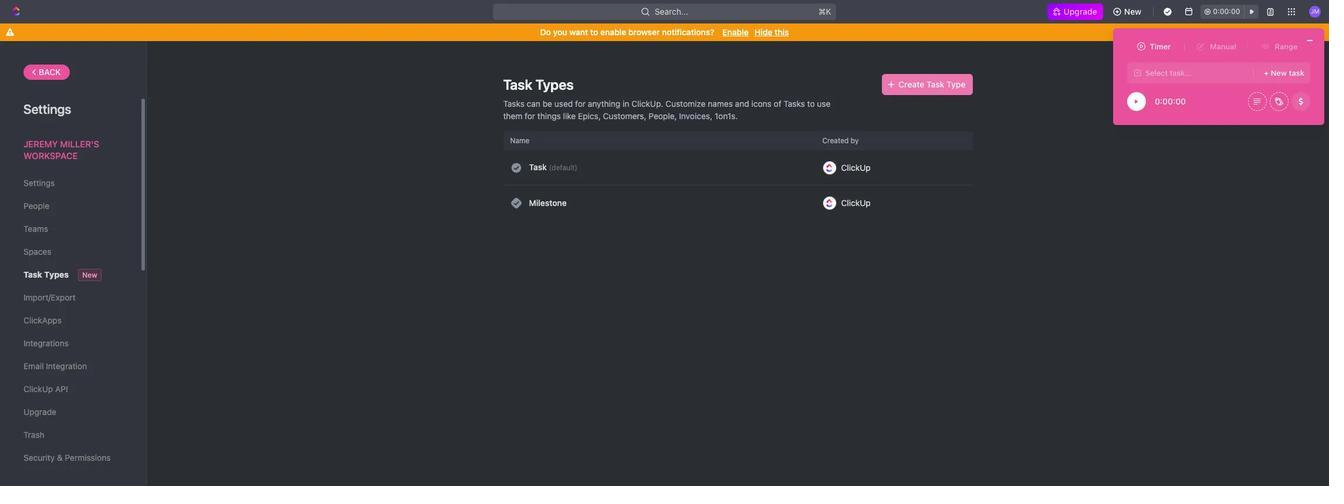 Task type: describe. For each thing, give the bounding box(es) containing it.
workspace
[[23, 150, 78, 161]]

use
[[817, 99, 831, 109]]

to inside tasks can be used for anything in clickup. customize names and icons of tasks to use them for things like epics, customers, people, invoices, 1on1s.
[[807, 99, 815, 109]]

clickup inside clickup api link
[[23, 384, 53, 394]]

want
[[569, 27, 588, 37]]

permissions
[[65, 453, 111, 463]]

range
[[1275, 41, 1298, 51]]

1 horizontal spatial upgrade link
[[1047, 4, 1103, 20]]

new button
[[1108, 2, 1149, 21]]

security & permissions
[[23, 453, 111, 463]]

api
[[55, 384, 68, 394]]

2 settings from the top
[[23, 178, 55, 188]]

milestone
[[529, 198, 567, 208]]

clickup api
[[23, 384, 68, 394]]

spaces
[[23, 247, 51, 257]]

+ new task
[[1264, 68, 1305, 77]]

task types inside settings element
[[23, 269, 69, 279]]

import/export
[[23, 292, 76, 302]]

and
[[735, 99, 749, 109]]

0:00:00 button
[[1201, 5, 1259, 19]]

browser
[[629, 27, 660, 37]]

clickapps link
[[23, 311, 117, 330]]

2 tasks from the left
[[784, 99, 805, 109]]

customers,
[[603, 111, 647, 121]]

security
[[23, 453, 55, 463]]

used
[[555, 99, 573, 109]]

(default)
[[549, 163, 578, 172]]

1 horizontal spatial for
[[575, 99, 586, 109]]

email integration link
[[23, 356, 117, 376]]

hide
[[755, 27, 773, 37]]

select task... button
[[1128, 62, 1253, 83]]

1 tasks from the left
[[503, 99, 525, 109]]

like
[[563, 111, 576, 121]]

do you want to enable browser notifications? enable hide this
[[540, 27, 789, 37]]

types inside settings element
[[44, 269, 69, 279]]

created by
[[823, 136, 859, 145]]

in
[[623, 99, 629, 109]]

task
[[1289, 68, 1305, 77]]

jm button
[[1306, 2, 1325, 21]]

back link
[[23, 65, 70, 80]]

you
[[553, 27, 567, 37]]

task...
[[1170, 68, 1192, 77]]

teams
[[23, 224, 48, 234]]

back
[[39, 67, 61, 77]]

0 horizontal spatial for
[[525, 111, 535, 121]]

invoices,
[[679, 111, 713, 121]]

task inside button
[[927, 79, 945, 89]]

+
[[1264, 68, 1269, 77]]

clickapps
[[23, 315, 62, 325]]

clickup api link
[[23, 379, 117, 399]]

customize
[[666, 99, 706, 109]]

search...
[[655, 6, 688, 16]]

tasks can be used for anything in clickup. customize names and icons of tasks to use them for things like epics, customers, people, invoices, 1on1s.
[[503, 99, 831, 121]]

integrations link
[[23, 333, 117, 353]]

clickup for milestone
[[841, 198, 871, 208]]

clickup.
[[632, 99, 663, 109]]

email integration
[[23, 361, 87, 371]]

task inside settings element
[[23, 269, 42, 279]]

2 horizontal spatial new
[[1271, 68, 1287, 77]]

be
[[543, 99, 552, 109]]

upgrade inside settings element
[[23, 407, 56, 417]]

0 horizontal spatial upgrade link
[[23, 402, 117, 422]]

1 settings from the top
[[23, 102, 71, 117]]

task left (default)
[[529, 162, 547, 172]]

⌘k
[[819, 6, 832, 16]]

this
[[775, 27, 789, 37]]

notifications?
[[662, 27, 715, 37]]



Task type: locate. For each thing, give the bounding box(es) containing it.
email
[[23, 361, 44, 371]]

created
[[823, 136, 849, 145]]

1 horizontal spatial tasks
[[784, 99, 805, 109]]

0 vertical spatial 0:00:00
[[1213, 7, 1241, 16]]

upgrade left new button
[[1064, 6, 1098, 16]]

do
[[540, 27, 551, 37]]

1 horizontal spatial new
[[1125, 6, 1142, 16]]

1 vertical spatial settings
[[23, 178, 55, 188]]

tasks up them
[[503, 99, 525, 109]]

0:00:00 inside button
[[1213, 7, 1241, 16]]

&
[[57, 453, 63, 463]]

1on1s.
[[715, 111, 738, 121]]

new inside settings element
[[82, 271, 97, 279]]

settings link
[[23, 173, 117, 193]]

enable
[[723, 27, 749, 37]]

manual
[[1210, 41, 1237, 51]]

0 vertical spatial new
[[1125, 6, 1142, 16]]

name
[[510, 136, 530, 145]]

timer
[[1150, 41, 1171, 51]]

task types up can
[[503, 76, 574, 93]]

clickup for task
[[841, 162, 871, 172]]

of
[[774, 99, 782, 109]]

to right want at top
[[590, 27, 598, 37]]

0 vertical spatial types
[[536, 76, 574, 93]]

icons
[[752, 99, 772, 109]]

0 horizontal spatial tasks
[[503, 99, 525, 109]]

for down can
[[525, 111, 535, 121]]

1 vertical spatial clickup
[[841, 198, 871, 208]]

spaces link
[[23, 242, 117, 262]]

1 vertical spatial for
[[525, 111, 535, 121]]

integrations
[[23, 338, 69, 348]]

create
[[899, 79, 925, 89]]

0:00:00 down select task... on the right of page
[[1155, 96, 1186, 106]]

0 horizontal spatial new
[[82, 271, 97, 279]]

0:00:00 up manual
[[1213, 7, 1241, 16]]

to left use
[[807, 99, 815, 109]]

1 vertical spatial task types
[[23, 269, 69, 279]]

0 vertical spatial to
[[590, 27, 598, 37]]

create task type button
[[882, 74, 973, 95]]

to
[[590, 27, 598, 37], [807, 99, 815, 109]]

jm
[[1311, 8, 1320, 15]]

0 vertical spatial for
[[575, 99, 586, 109]]

1 vertical spatial types
[[44, 269, 69, 279]]

task up can
[[503, 76, 533, 93]]

settings up people
[[23, 178, 55, 188]]

0:00:00
[[1213, 7, 1241, 16], [1155, 96, 1186, 106]]

1 vertical spatial to
[[807, 99, 815, 109]]

for up epics,
[[575, 99, 586, 109]]

jeremy
[[23, 139, 58, 149]]

0 vertical spatial upgrade
[[1064, 6, 1098, 16]]

upgrade link up the trash link
[[23, 402, 117, 422]]

new inside button
[[1125, 6, 1142, 16]]

upgrade link left new button
[[1047, 4, 1103, 20]]

0 vertical spatial settings
[[23, 102, 71, 117]]

1 vertical spatial upgrade link
[[23, 402, 117, 422]]

1 horizontal spatial task types
[[503, 76, 574, 93]]

epics,
[[578, 111, 601, 121]]

people link
[[23, 196, 117, 216]]

2 vertical spatial clickup
[[23, 384, 53, 394]]

1 horizontal spatial types
[[536, 76, 574, 93]]

create task type
[[899, 79, 966, 89]]

settings up 'jeremy'
[[23, 102, 71, 117]]

settings
[[23, 102, 71, 117], [23, 178, 55, 188]]

them
[[503, 111, 523, 121]]

upgrade
[[1064, 6, 1098, 16], [23, 407, 56, 417]]

select
[[1146, 68, 1168, 77]]

0 vertical spatial upgrade link
[[1047, 4, 1103, 20]]

for
[[575, 99, 586, 109], [525, 111, 535, 121]]

0 horizontal spatial to
[[590, 27, 598, 37]]

things
[[538, 111, 561, 121]]

1 vertical spatial upgrade
[[23, 407, 56, 417]]

0 vertical spatial task types
[[503, 76, 574, 93]]

trash link
[[23, 425, 117, 445]]

task left type
[[927, 79, 945, 89]]

miller's
[[60, 139, 99, 149]]

tasks
[[503, 99, 525, 109], [784, 99, 805, 109]]

0 horizontal spatial types
[[44, 269, 69, 279]]

1 horizontal spatial to
[[807, 99, 815, 109]]

people
[[23, 201, 49, 211]]

1 horizontal spatial upgrade
[[1064, 6, 1098, 16]]

task types
[[503, 76, 574, 93], [23, 269, 69, 279]]

trash
[[23, 430, 44, 440]]

names
[[708, 99, 733, 109]]

1 horizontal spatial 0:00:00
[[1213, 7, 1241, 16]]

by
[[851, 136, 859, 145]]

0 horizontal spatial task types
[[23, 269, 69, 279]]

jeremy miller's workspace
[[23, 139, 99, 161]]

settings element
[[0, 41, 147, 486]]

2 vertical spatial new
[[82, 271, 97, 279]]

teams link
[[23, 219, 117, 239]]

integration
[[46, 361, 87, 371]]

people,
[[649, 111, 677, 121]]

security & permissions link
[[23, 448, 117, 468]]

import/export link
[[23, 288, 117, 308]]

tasks right "of"
[[784, 99, 805, 109]]

upgrade link
[[1047, 4, 1103, 20], [23, 402, 117, 422]]

0 horizontal spatial 0:00:00
[[1155, 96, 1186, 106]]

types up the be
[[536, 76, 574, 93]]

enable
[[600, 27, 626, 37]]

1 vertical spatial new
[[1271, 68, 1287, 77]]

select task...
[[1146, 68, 1192, 77]]

clickup
[[841, 162, 871, 172], [841, 198, 871, 208], [23, 384, 53, 394]]

task down spaces
[[23, 269, 42, 279]]

task
[[503, 76, 533, 93], [927, 79, 945, 89], [529, 162, 547, 172], [23, 269, 42, 279]]

task (default)
[[529, 162, 578, 172]]

type
[[947, 79, 966, 89]]

0 horizontal spatial upgrade
[[23, 407, 56, 417]]

0 vertical spatial clickup
[[841, 162, 871, 172]]

anything
[[588, 99, 621, 109]]

new
[[1125, 6, 1142, 16], [1271, 68, 1287, 77], [82, 271, 97, 279]]

1 vertical spatial 0:00:00
[[1155, 96, 1186, 106]]

can
[[527, 99, 541, 109]]

types
[[536, 76, 574, 93], [44, 269, 69, 279]]

task types up import/export
[[23, 269, 69, 279]]

types up import/export
[[44, 269, 69, 279]]

upgrade down clickup api
[[23, 407, 56, 417]]



Task type: vqa. For each thing, say whether or not it's contained in the screenshot.
tree
no



